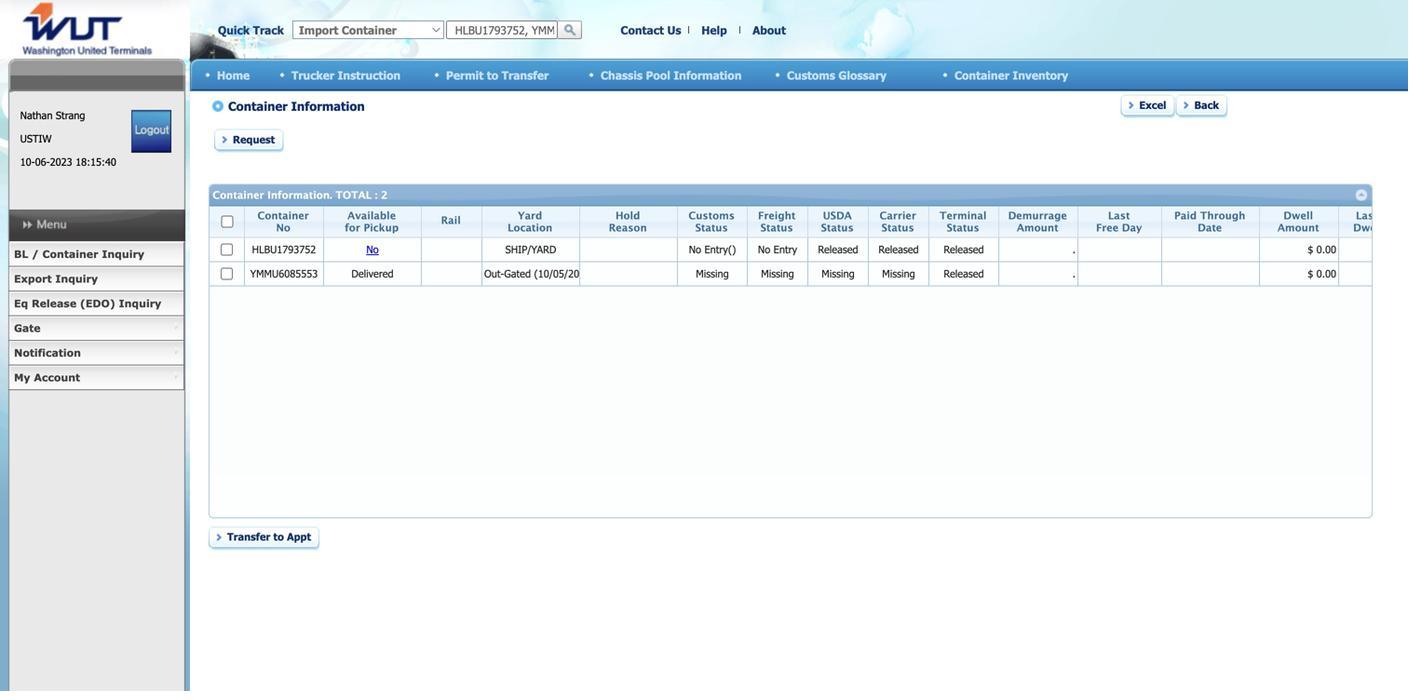 Task type: vqa. For each thing, say whether or not it's contained in the screenshot.
04-
no



Task type: describe. For each thing, give the bounding box(es) containing it.
trucker
[[292, 68, 335, 82]]

contact
[[621, 23, 664, 37]]

trucker instruction
[[292, 68, 401, 82]]

06-
[[35, 156, 50, 168]]

contact us
[[621, 23, 682, 37]]

notification link
[[8, 341, 184, 366]]

eq release (edo) inquiry
[[14, 297, 161, 310]]

1 vertical spatial inquiry
[[55, 272, 98, 285]]

gate link
[[8, 316, 184, 341]]

10-06-2023 18:15:40
[[20, 156, 116, 168]]

nathan
[[20, 109, 53, 122]]

help
[[702, 23, 727, 37]]

my account
[[14, 371, 80, 384]]

glossary
[[839, 68, 887, 82]]

transfer
[[502, 68, 549, 82]]

0 vertical spatial container
[[955, 68, 1010, 82]]

quick track
[[218, 23, 284, 37]]

export inquiry link
[[8, 267, 184, 292]]

ustiw
[[20, 132, 52, 145]]

login image
[[132, 110, 172, 153]]

notification
[[14, 347, 81, 359]]

instruction
[[338, 68, 401, 82]]

quick
[[218, 23, 250, 37]]

chassis
[[601, 68, 643, 82]]

my account link
[[8, 366, 184, 390]]

about
[[753, 23, 786, 37]]

account
[[34, 371, 80, 384]]

/
[[32, 248, 39, 260]]

customs
[[787, 68, 836, 82]]

about link
[[753, 23, 786, 37]]

permit to transfer
[[446, 68, 549, 82]]

gate
[[14, 322, 41, 334]]

information
[[674, 68, 742, 82]]

us
[[668, 23, 682, 37]]



Task type: locate. For each thing, give the bounding box(es) containing it.
permit
[[446, 68, 484, 82]]

1 vertical spatial container
[[42, 248, 98, 260]]

inquiry for (edo)
[[119, 297, 161, 310]]

eq
[[14, 297, 28, 310]]

my
[[14, 371, 30, 384]]

1 horizontal spatial container
[[955, 68, 1010, 82]]

inquiry inside 'link'
[[119, 297, 161, 310]]

contact us link
[[621, 23, 682, 37]]

bl / container inquiry link
[[8, 242, 184, 267]]

bl
[[14, 248, 28, 260]]

container left inventory
[[955, 68, 1010, 82]]

inventory
[[1013, 68, 1069, 82]]

bl / container inquiry
[[14, 248, 144, 260]]

track
[[253, 23, 284, 37]]

container
[[955, 68, 1010, 82], [42, 248, 98, 260]]

eq release (edo) inquiry link
[[8, 292, 184, 316]]

inquiry right (edo)
[[119, 297, 161, 310]]

0 horizontal spatial container
[[42, 248, 98, 260]]

nathan strang
[[20, 109, 85, 122]]

chassis pool information
[[601, 68, 742, 82]]

2 vertical spatial inquiry
[[119, 297, 161, 310]]

customs glossary
[[787, 68, 887, 82]]

inquiry
[[102, 248, 144, 260], [55, 272, 98, 285], [119, 297, 161, 310]]

to
[[487, 68, 499, 82]]

container inventory
[[955, 68, 1069, 82]]

0 vertical spatial inquiry
[[102, 248, 144, 260]]

help link
[[702, 23, 727, 37]]

10-
[[20, 156, 35, 168]]

export
[[14, 272, 52, 285]]

container up export inquiry
[[42, 248, 98, 260]]

inquiry up export inquiry link
[[102, 248, 144, 260]]

release
[[32, 297, 76, 310]]

home
[[217, 68, 250, 82]]

(edo)
[[80, 297, 115, 310]]

None text field
[[446, 20, 558, 39]]

strang
[[56, 109, 85, 122]]

2023
[[50, 156, 72, 168]]

18:15:40
[[76, 156, 116, 168]]

inquiry down bl / container inquiry
[[55, 272, 98, 285]]

pool
[[646, 68, 671, 82]]

inquiry for container
[[102, 248, 144, 260]]

export inquiry
[[14, 272, 98, 285]]



